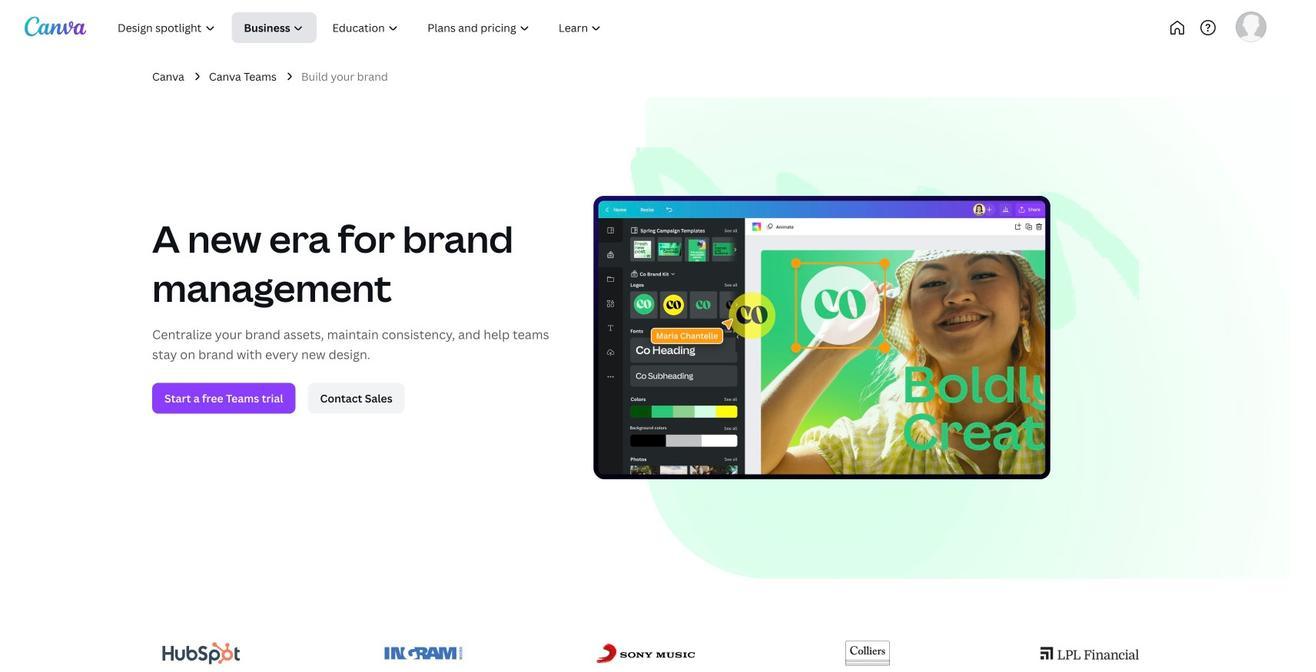 Task type: vqa. For each thing, say whether or not it's contained in the screenshot.
Grade 12 templates
no



Task type: locate. For each thing, give the bounding box(es) containing it.
hero foreground img image
[[594, 148, 1140, 480]]

top level navigation element
[[105, 12, 618, 43]]

ingram miro image
[[385, 648, 463, 660]]



Task type: describe. For each thing, give the bounding box(es) containing it.
sony music image
[[597, 644, 695, 664]]

colliers international image
[[846, 632, 890, 670]]

hubspot image
[[163, 643, 240, 665]]



